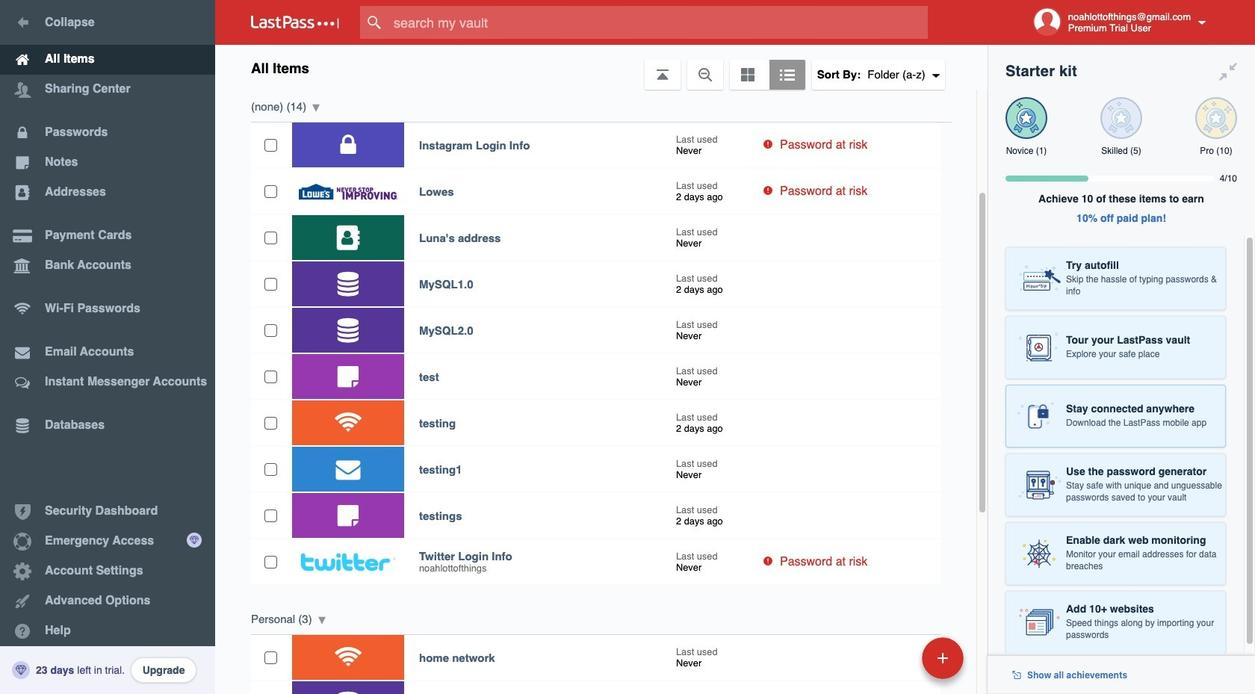 Task type: vqa. For each thing, say whether or not it's contained in the screenshot.
new item image
no



Task type: describe. For each thing, give the bounding box(es) containing it.
lastpass image
[[251, 16, 339, 29]]

Search search field
[[360, 6, 958, 39]]

new item element
[[820, 637, 970, 680]]

search my vault text field
[[360, 6, 958, 39]]

main navigation navigation
[[0, 0, 215, 694]]



Task type: locate. For each thing, give the bounding box(es) containing it.
new item navigation
[[820, 633, 973, 694]]

vault options navigation
[[215, 45, 988, 90]]



